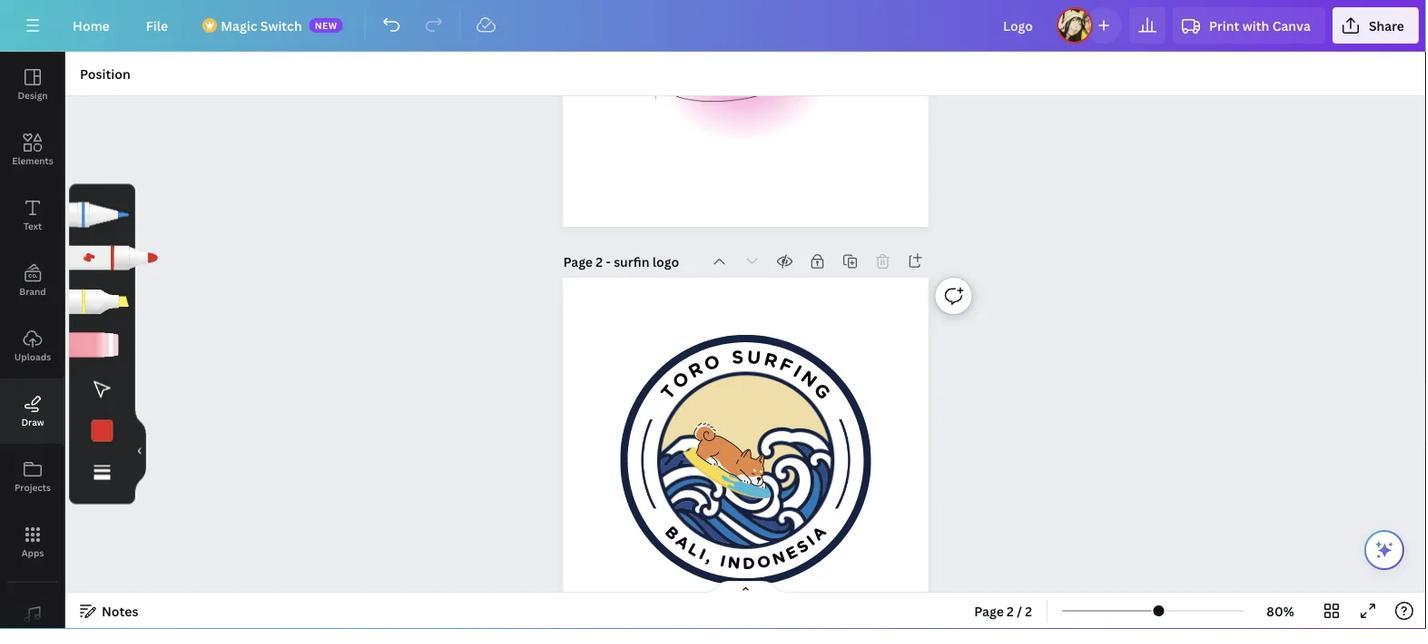 Task type: vqa. For each thing, say whether or not it's contained in the screenshot.
Turkey
no



Task type: describe. For each thing, give the bounding box(es) containing it.
text
[[23, 220, 42, 232]]

uploads
[[14, 350, 51, 363]]

share
[[1369, 17, 1404, 34]]

print
[[1209, 17, 1239, 34]]

share button
[[1333, 7, 1419, 44]]

hide image
[[134, 408, 146, 495]]

2 for -
[[596, 253, 603, 271]]

design button
[[0, 52, 65, 117]]

2 for /
[[1007, 602, 1014, 620]]

design
[[18, 89, 48, 101]]

print with canva button
[[1173, 7, 1325, 44]]

magic
[[221, 17, 257, 34]]

print with canva
[[1209, 17, 1311, 34]]

projects
[[15, 481, 51, 493]]

/
[[1017, 602, 1022, 620]]

home
[[73, 17, 110, 34]]

notes
[[102, 602, 138, 620]]

80% button
[[1251, 596, 1310, 625]]

page for page 2 / 2
[[974, 602, 1004, 620]]

canva assistant image
[[1373, 539, 1395, 561]]

elements
[[12, 154, 53, 167]]

brand button
[[0, 248, 65, 313]]

draw button
[[0, 379, 65, 444]]

elements button
[[0, 117, 65, 182]]

Page title text field
[[614, 253, 681, 271]]

file
[[146, 17, 168, 34]]

notes button
[[73, 596, 146, 625]]

file button
[[131, 7, 183, 44]]

projects button
[[0, 444, 65, 509]]

main menu bar
[[0, 0, 1426, 52]]

circle icon image
[[641, 356, 850, 565]]

home link
[[58, 7, 124, 44]]



Task type: locate. For each thing, give the bounding box(es) containing it.
text button
[[0, 182, 65, 248]]

2 left /
[[1007, 602, 1014, 620]]

position button
[[73, 59, 138, 88]]

1 vertical spatial page
[[974, 602, 1004, 620]]

2 left -
[[596, 253, 603, 271]]

brand
[[19, 285, 46, 297]]

apps
[[21, 546, 44, 559]]

page 2 / 2
[[974, 602, 1032, 620]]

#e7191f image
[[91, 420, 113, 442], [91, 420, 113, 442]]

2
[[596, 253, 603, 271], [1007, 602, 1014, 620], [1025, 602, 1032, 620]]

side panel tab list
[[0, 52, 65, 629]]

2 horizontal spatial 2
[[1025, 602, 1032, 620]]

0 horizontal spatial 2
[[596, 253, 603, 271]]

1 horizontal spatial 2
[[1007, 602, 1014, 620]]

0 horizontal spatial page
[[563, 253, 593, 271]]

uploads button
[[0, 313, 65, 379]]

page for page 2 -
[[563, 253, 593, 271]]

with
[[1242, 17, 1269, 34]]

Design title text field
[[988, 7, 1049, 44]]

page 2 -
[[563, 253, 614, 271]]

switch
[[260, 17, 302, 34]]

apps button
[[0, 509, 65, 575]]

position
[[80, 65, 130, 82]]

show pages image
[[702, 580, 789, 595]]

page 2 / 2 button
[[967, 596, 1039, 625]]

magic switch
[[221, 17, 302, 34]]

new
[[315, 19, 338, 31]]

page
[[563, 253, 593, 271], [974, 602, 1004, 620]]

draw
[[21, 416, 44, 428]]

canva
[[1272, 17, 1311, 34]]

page left -
[[563, 253, 593, 271]]

80%
[[1267, 602, 1294, 620]]

page left /
[[974, 602, 1004, 620]]

2 right /
[[1025, 602, 1032, 620]]

-
[[606, 253, 611, 271]]

1 horizontal spatial page
[[974, 602, 1004, 620]]

0 vertical spatial page
[[563, 253, 593, 271]]

page inside button
[[974, 602, 1004, 620]]

studios
[[660, 38, 831, 106]]



